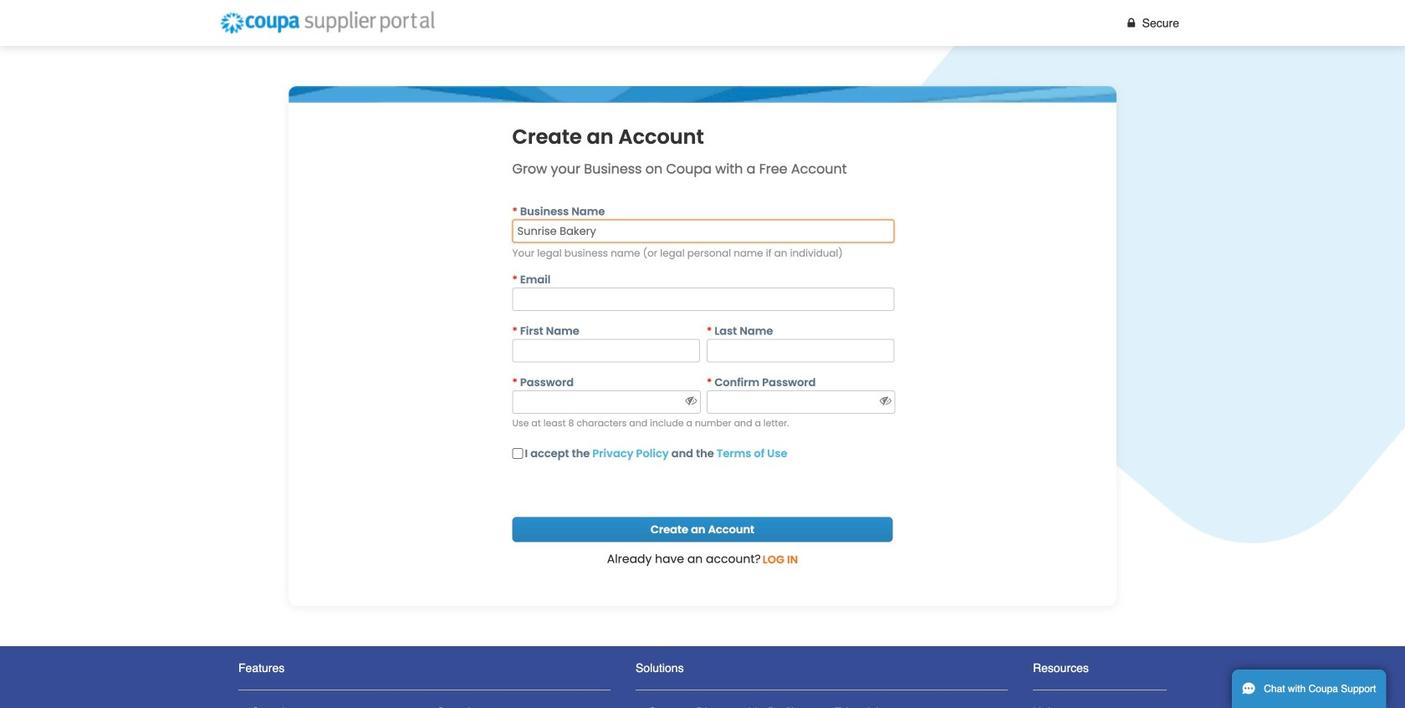 Task type: vqa. For each thing, say whether or not it's contained in the screenshot.
the rightmost fw image
yes



Task type: locate. For each thing, give the bounding box(es) containing it.
None password field
[[512, 391, 701, 414], [707, 391, 895, 414], [512, 391, 701, 414], [707, 391, 895, 414]]

None text field
[[512, 220, 895, 243], [512, 288, 895, 311], [512, 339, 700, 363], [512, 220, 895, 243], [512, 288, 895, 311], [512, 339, 700, 363]]

fw image
[[879, 395, 893, 407]]

coupa supplier portal image
[[213, 4, 443, 42]]

0 horizontal spatial fw image
[[684, 395, 699, 407]]

None checkbox
[[512, 449, 523, 459]]

0 vertical spatial fw image
[[1124, 17, 1139, 29]]

fw image
[[1124, 17, 1139, 29], [684, 395, 699, 407]]

None text field
[[707, 339, 895, 363]]



Task type: describe. For each thing, give the bounding box(es) containing it.
1 horizontal spatial fw image
[[1124, 17, 1139, 29]]

1 vertical spatial fw image
[[684, 395, 699, 407]]



